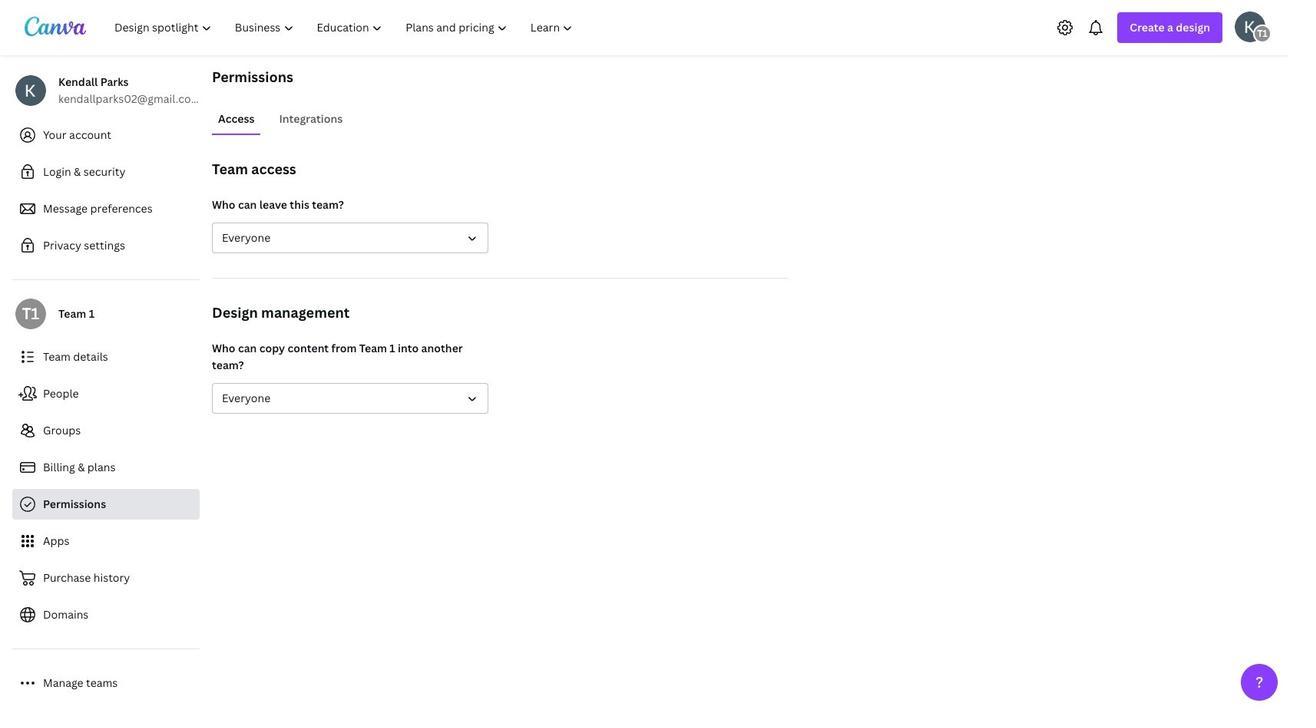 Task type: locate. For each thing, give the bounding box(es) containing it.
0 vertical spatial team 1 element
[[1254, 24, 1272, 43]]

1 vertical spatial team 1 image
[[15, 299, 46, 330]]

team 1 image
[[1254, 24, 1272, 43], [15, 299, 46, 330]]

0 horizontal spatial team 1 image
[[15, 299, 46, 330]]

None button
[[212, 223, 488, 253], [212, 383, 488, 414], [212, 223, 488, 253], [212, 383, 488, 414]]

1 horizontal spatial team 1 element
[[1254, 24, 1272, 43]]

0 vertical spatial team 1 image
[[1254, 24, 1272, 43]]

team 1 element
[[1254, 24, 1272, 43], [15, 299, 46, 330]]

0 horizontal spatial team 1 element
[[15, 299, 46, 330]]

top level navigation element
[[104, 12, 586, 43]]



Task type: vqa. For each thing, say whether or not it's contained in the screenshot.
Cards
no



Task type: describe. For each thing, give the bounding box(es) containing it.
1 vertical spatial team 1 element
[[15, 299, 46, 330]]

1 horizontal spatial team 1 image
[[1254, 24, 1272, 43]]

kendall parks image
[[1235, 11, 1266, 42]]



